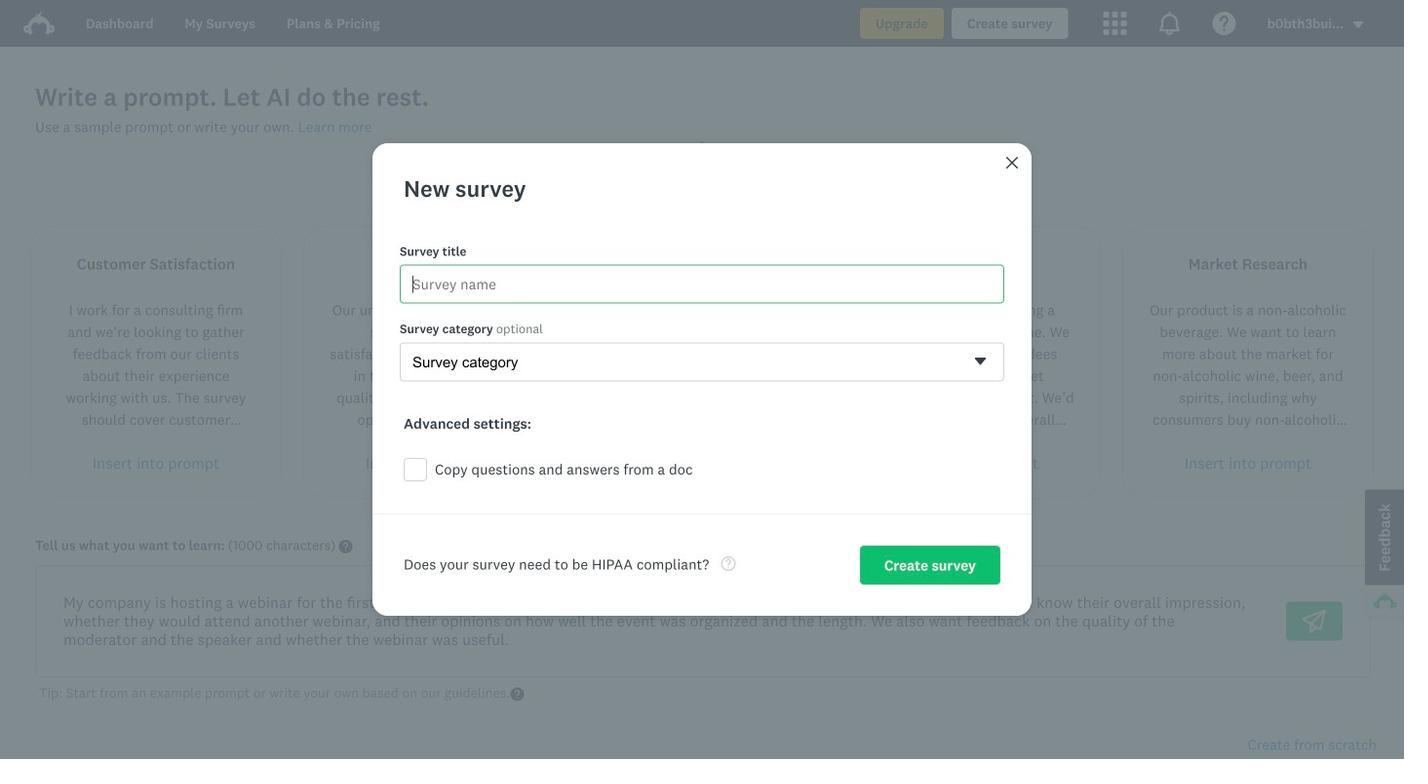 Task type: describe. For each thing, give the bounding box(es) containing it.
help icon image
[[1213, 12, 1237, 35]]

hover for help content image
[[339, 540, 353, 554]]

help image
[[721, 557, 736, 571]]

notification center icon image
[[1159, 12, 1182, 35]]



Task type: locate. For each thing, give the bounding box(es) containing it.
hover for help content image
[[510, 688, 524, 702]]

dropdown arrow icon image
[[1352, 18, 1366, 32], [1354, 21, 1364, 28]]

Survey name field
[[400, 265, 1005, 304]]

2 brand logo image from the top
[[23, 12, 55, 35]]

close image
[[1005, 155, 1020, 171], [1007, 157, 1018, 169]]

brand logo image
[[23, 8, 55, 39], [23, 12, 55, 35]]

1 brand logo image from the top
[[23, 8, 55, 39]]

light bulb with lightning bolt inside showing a new idea image
[[679, 138, 726, 186]]

products icon image
[[1104, 12, 1127, 35], [1104, 12, 1127, 35]]

dialog
[[373, 143, 1032, 617]]

None text field
[[48, 578, 1263, 665]]

airplane icon that submits your build survey with ai prompt image
[[1303, 610, 1327, 634], [1303, 610, 1327, 634]]



Task type: vqa. For each thing, say whether or not it's contained in the screenshot.
Light bulb with lightning bolt inside showing a new idea "image"
yes



